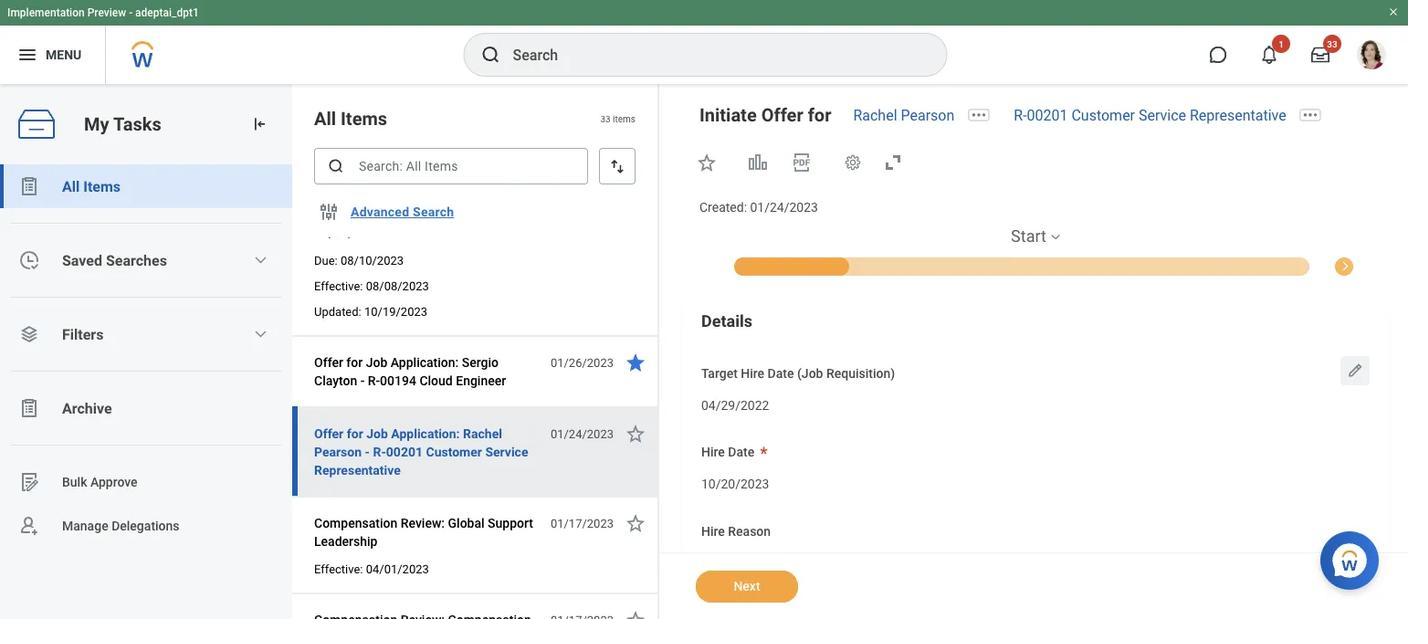 Task type: vqa. For each thing, say whether or not it's contained in the screenshot.
Offer for Job Application: Sergio Clayton ‎- R-00194 Cloud Engineer
yes



Task type: locate. For each thing, give the bounding box(es) containing it.
job up 00194
[[366, 355, 388, 370]]

1 vertical spatial chevron down image
[[253, 327, 268, 342]]

offer inside offer for job application: rachel pearson ‎- r-00201 customer service representative
[[314, 426, 344, 441]]

job inside offer for job application: rachel pearson ‎- r-00201 customer service representative
[[367, 426, 388, 441]]

‎- inside offer for job application: sergio clayton ‎- r-00194 cloud engineer
[[361, 373, 365, 388]]

representative up compensation
[[314, 463, 401, 478]]

0 vertical spatial ‎-
[[361, 373, 365, 388]]

1 horizontal spatial 33
[[1328, 38, 1338, 49]]

1 horizontal spatial -
[[314, 207, 318, 222]]

offer up clayton
[[314, 355, 343, 370]]

r-
[[1014, 106, 1027, 124], [368, 373, 380, 388], [373, 444, 386, 459]]

1 horizontal spatial items
[[341, 108, 387, 129]]

offer down clayton
[[314, 426, 344, 441]]

0 vertical spatial star image
[[696, 152, 718, 174]]

1 vertical spatial offer
[[314, 355, 343, 370]]

0 vertical spatial effective:
[[314, 279, 363, 293]]

offer for offer for job application: rachel pearson ‎- r-00201 customer service representative
[[314, 426, 344, 441]]

0 vertical spatial job
[[366, 355, 388, 370]]

1 vertical spatial for
[[347, 355, 363, 370]]

01/24/2023 inside the item list element
[[551, 427, 614, 441]]

08/08/2023 down apprentice on the top left of the page
[[314, 225, 383, 240]]

1 horizontal spatial date
[[768, 366, 794, 381]]

1 vertical spatial star image
[[625, 512, 647, 534]]

1 vertical spatial service
[[485, 444, 528, 459]]

next
[[734, 579, 761, 594]]

04/29/2022 text field
[[702, 387, 770, 419]]

00201
[[1027, 106, 1068, 124], [386, 444, 423, 459]]

1 vertical spatial customer
[[426, 444, 482, 459]]

target
[[702, 366, 738, 381]]

star image
[[696, 152, 718, 174], [625, 423, 647, 445]]

r- inside offer for job application: rachel pearson ‎- r-00201 customer service representative
[[373, 444, 386, 459]]

1 vertical spatial 01/24/2023
[[551, 427, 614, 441]]

search image
[[480, 44, 502, 66]]

application: up cloud on the bottom of the page
[[391, 355, 459, 370]]

0 horizontal spatial representative
[[314, 463, 401, 478]]

1 horizontal spatial service
[[1139, 106, 1187, 124]]

‎- inside offer for job application: rachel pearson ‎- r-00201 customer service representative
[[365, 444, 370, 459]]

effective: 08/08/2023
[[314, 279, 429, 293]]

saved searches button
[[0, 238, 292, 282]]

bulk
[[62, 475, 87, 490]]

0 vertical spatial offer
[[762, 104, 804, 126]]

r- inside offer for job application: sergio clayton ‎- r-00194 cloud engineer
[[368, 373, 380, 388]]

user plus image
[[18, 515, 40, 537]]

0 horizontal spatial customer
[[426, 444, 482, 459]]

customer
[[1072, 106, 1136, 124], [426, 444, 482, 459]]

job down 00194
[[367, 426, 388, 441]]

2 effective: from the top
[[314, 562, 363, 576]]

compensation review: global support leadership
[[314, 516, 533, 549]]

manage delegations
[[62, 519, 180, 534]]

items inside the item list element
[[341, 108, 387, 129]]

review employee contracts: lena jung - apprentice office management on 08/08/2023 button
[[314, 185, 541, 244]]

clock check image
[[18, 249, 40, 271]]

Search: All Items text field
[[314, 148, 588, 185]]

date left (job
[[768, 366, 794, 381]]

hire right target
[[741, 366, 765, 381]]

hire
[[741, 366, 765, 381], [702, 445, 725, 460], [702, 524, 725, 539]]

effective: up updated:
[[314, 279, 363, 293]]

1 vertical spatial effective:
[[314, 562, 363, 576]]

1 horizontal spatial customer
[[1072, 106, 1136, 124]]

0 horizontal spatial -
[[129, 6, 133, 19]]

0 vertical spatial all items
[[314, 108, 387, 129]]

‎- for clayton
[[361, 373, 365, 388]]

hire left reason
[[702, 524, 725, 539]]

target hire date (job requisition)
[[702, 366, 895, 381]]

star image for 01/26/2023
[[625, 352, 647, 374]]

0 horizontal spatial 33
[[601, 113, 611, 124]]

compensatio button
[[1335, 256, 1409, 276]]

items inside all items button
[[83, 178, 121, 195]]

application:
[[391, 355, 459, 370], [391, 426, 460, 441]]

application: inside offer for job application: sergio clayton ‎- r-00194 cloud engineer
[[391, 355, 459, 370]]

target hire date (job requisition) element
[[702, 386, 770, 420]]

created:
[[700, 200, 747, 215]]

1 vertical spatial 00201
[[386, 444, 423, 459]]

jung
[[511, 189, 539, 204]]

clayton
[[314, 373, 357, 388]]

2 vertical spatial r-
[[373, 444, 386, 459]]

chevron down image
[[253, 253, 268, 268], [253, 327, 268, 342]]

1 vertical spatial pearson
[[314, 444, 362, 459]]

0 horizontal spatial star image
[[625, 423, 647, 445]]

1 button
[[1250, 35, 1291, 75]]

offer for job application: rachel pearson ‎- r-00201 customer service representative button
[[314, 423, 541, 481]]

1 vertical spatial all items
[[62, 178, 121, 195]]

application: inside offer for job application: rachel pearson ‎- r-00201 customer service representative
[[391, 426, 460, 441]]

apprentice
[[322, 207, 384, 222]]

date
[[768, 366, 794, 381], [728, 445, 755, 460]]

service inside offer for job application: rachel pearson ‎- r-00201 customer service representative
[[485, 444, 528, 459]]

1 vertical spatial rachel
[[463, 426, 502, 441]]

for inside offer for job application: rachel pearson ‎- r-00201 customer service representative
[[347, 426, 363, 441]]

cloud
[[420, 373, 453, 388]]

start button
[[1011, 225, 1047, 247]]

sergio
[[462, 355, 499, 370]]

1 horizontal spatial pearson
[[901, 106, 955, 124]]

due: 08/10/2023
[[314, 253, 404, 267]]

0 horizontal spatial all items
[[62, 178, 121, 195]]

‎-
[[361, 373, 365, 388], [365, 444, 370, 459]]

0 vertical spatial service
[[1139, 106, 1187, 124]]

0 vertical spatial date
[[768, 366, 794, 381]]

0 vertical spatial -
[[129, 6, 133, 19]]

0 horizontal spatial service
[[485, 444, 528, 459]]

menu banner
[[0, 0, 1409, 84]]

r-00201 customer service representative
[[1014, 106, 1287, 124]]

2 vertical spatial star image
[[625, 609, 647, 619]]

sort image
[[608, 157, 627, 175]]

1 vertical spatial r-
[[368, 373, 380, 388]]

33 button
[[1301, 35, 1342, 75]]

1 horizontal spatial rachel
[[854, 106, 898, 124]]

representative down "notifications large" image
[[1190, 106, 1287, 124]]

pearson up "fullscreen" image
[[901, 106, 955, 124]]

tasks
[[113, 113, 161, 135]]

1 effective: from the top
[[314, 279, 363, 293]]

items down my
[[83, 178, 121, 195]]

1 star image from the top
[[625, 352, 647, 374]]

1 vertical spatial application:
[[391, 426, 460, 441]]

1 horizontal spatial 00201
[[1027, 106, 1068, 124]]

1 vertical spatial hire
[[702, 445, 725, 460]]

all inside the item list element
[[314, 108, 336, 129]]

edit image
[[1347, 362, 1365, 380]]

list
[[0, 164, 292, 548]]

profile logan mcneil image
[[1357, 40, 1387, 73]]

job
[[366, 355, 388, 370], [367, 426, 388, 441]]

rachel inside offer for job application: rachel pearson ‎- r-00201 customer service representative
[[463, 426, 502, 441]]

rachel pearson
[[854, 106, 955, 124]]

1 vertical spatial ‎-
[[365, 444, 370, 459]]

-
[[129, 6, 133, 19], [314, 207, 318, 222]]

justify image
[[16, 44, 38, 66]]

details
[[702, 312, 753, 331]]

application: for cloud
[[391, 355, 459, 370]]

for inside offer for job application: sergio clayton ‎- r-00194 cloud engineer
[[347, 355, 363, 370]]

3 star image from the top
[[625, 609, 647, 619]]

advanced
[[351, 204, 410, 219]]

all up search image
[[314, 108, 336, 129]]

0 vertical spatial star image
[[625, 352, 647, 374]]

items
[[341, 108, 387, 129], [83, 178, 121, 195]]

- down review
[[314, 207, 318, 222]]

perspective image
[[18, 323, 40, 345]]

1 horizontal spatial all items
[[314, 108, 387, 129]]

1 vertical spatial 33
[[601, 113, 611, 124]]

Search Workday  search field
[[513, 35, 909, 75]]

08/08/2023
[[314, 225, 383, 240], [366, 279, 429, 293]]

- right preview
[[129, 6, 133, 19]]

0 vertical spatial items
[[341, 108, 387, 129]]

0 vertical spatial application:
[[391, 355, 459, 370]]

job inside offer for job application: sergio clayton ‎- r-00194 cloud engineer
[[366, 355, 388, 370]]

application: down cloud on the bottom of the page
[[391, 426, 460, 441]]

33 for 33 items
[[601, 113, 611, 124]]

saved
[[62, 252, 102, 269]]

0 vertical spatial 33
[[1328, 38, 1338, 49]]

hire for hire reason
[[702, 524, 725, 539]]

01/24/2023 down view printable version (pdf) "icon"
[[750, 200, 818, 215]]

effective: down leadership
[[314, 562, 363, 576]]

0 vertical spatial all
[[314, 108, 336, 129]]

0 vertical spatial pearson
[[901, 106, 955, 124]]

33 left items
[[601, 113, 611, 124]]

1 horizontal spatial 01/24/2023
[[750, 200, 818, 215]]

1 vertical spatial 08/08/2023
[[366, 279, 429, 293]]

1 vertical spatial all
[[62, 178, 80, 195]]

hire up 10/20/2023 text box
[[702, 445, 725, 460]]

pearson down clayton
[[314, 444, 362, 459]]

01/24/2023 down 01/26/2023
[[551, 427, 614, 441]]

item list element
[[292, 84, 660, 619]]

0 vertical spatial rachel
[[854, 106, 898, 124]]

1 horizontal spatial representative
[[1190, 106, 1287, 124]]

adeptai_dpt1
[[135, 6, 199, 19]]

offer up view printable version (pdf) "icon"
[[762, 104, 804, 126]]

effective: for effective: 08/08/2023
[[314, 279, 363, 293]]

2 vertical spatial hire
[[702, 524, 725, 539]]

0 horizontal spatial rachel
[[463, 426, 502, 441]]

08/10/2023
[[341, 253, 404, 267]]

hire date
[[702, 445, 755, 460]]

0 horizontal spatial all
[[62, 178, 80, 195]]

2 vertical spatial offer
[[314, 426, 344, 441]]

offer inside offer for job application: sergio clayton ‎- r-00194 cloud engineer
[[314, 355, 343, 370]]

date up 10/20/2023 text box
[[728, 445, 755, 460]]

08/08/2023 inside review employee contracts: lena jung - apprentice office management on 08/08/2023
[[314, 225, 383, 240]]

2 chevron down image from the top
[[253, 327, 268, 342]]

1 vertical spatial date
[[728, 445, 755, 460]]

1 horizontal spatial star image
[[696, 152, 718, 174]]

rachel down engineer
[[463, 426, 502, 441]]

‎- right clayton
[[361, 373, 365, 388]]

1 vertical spatial items
[[83, 178, 121, 195]]

archive button
[[0, 386, 292, 430]]

all items up search image
[[314, 108, 387, 129]]

- inside review employee contracts: lena jung - apprentice office management on 08/08/2023
[[314, 207, 318, 222]]

hire reason
[[702, 524, 771, 539]]

0 horizontal spatial 01/24/2023
[[551, 427, 614, 441]]

r-00201 customer service representative link
[[1014, 106, 1287, 124]]

all
[[314, 108, 336, 129], [62, 178, 80, 195]]

0 horizontal spatial 00201
[[386, 444, 423, 459]]

33 left profile logan mcneil icon on the right top of page
[[1328, 38, 1338, 49]]

for up clayton
[[347, 355, 363, 370]]

engineer
[[456, 373, 506, 388]]

searches
[[106, 252, 167, 269]]

04/29/2022
[[702, 398, 770, 413]]

rachel pearson link
[[854, 106, 955, 124]]

rachel
[[854, 106, 898, 124], [463, 426, 502, 441]]

all items right clipboard icon
[[62, 178, 121, 195]]

advanced search
[[351, 204, 454, 219]]

hire for hire date
[[702, 445, 725, 460]]

office
[[387, 207, 421, 222]]

star image
[[625, 352, 647, 374], [625, 512, 647, 534], [625, 609, 647, 619]]

04/01/2023
[[366, 562, 429, 576]]

0 vertical spatial 00201
[[1027, 106, 1068, 124]]

items up search image
[[341, 108, 387, 129]]

clipboard image
[[18, 397, 40, 419]]

1 vertical spatial representative
[[314, 463, 401, 478]]

0 vertical spatial 08/08/2023
[[314, 225, 383, 240]]

0 horizontal spatial pearson
[[314, 444, 362, 459]]

pearson
[[901, 106, 955, 124], [314, 444, 362, 459]]

all right clipboard icon
[[62, 178, 80, 195]]

initiate offer for
[[700, 104, 832, 126]]

08/08/2023 up 10/19/2023
[[366, 279, 429, 293]]

preview
[[87, 6, 126, 19]]

for for offer for job application: rachel pearson ‎- r-00201 customer service representative
[[347, 426, 363, 441]]

0 horizontal spatial items
[[83, 178, 121, 195]]

0 vertical spatial for
[[808, 104, 832, 126]]

compensation
[[314, 516, 398, 531]]

1 chevron down image from the top
[[253, 253, 268, 268]]

0 horizontal spatial date
[[728, 445, 755, 460]]

1 horizontal spatial all
[[314, 108, 336, 129]]

effective: for effective: 04/01/2023
[[314, 562, 363, 576]]

1 vertical spatial job
[[367, 426, 388, 441]]

0 vertical spatial hire
[[741, 366, 765, 381]]

review
[[314, 189, 355, 204]]

for down clayton
[[347, 426, 363, 441]]

rachel up "fullscreen" image
[[854, 106, 898, 124]]

job for 00201
[[367, 426, 388, 441]]

0 vertical spatial chevron down image
[[253, 253, 268, 268]]

00194
[[380, 373, 416, 388]]

1 vertical spatial -
[[314, 207, 318, 222]]

delegations
[[112, 519, 180, 534]]

33 inside button
[[1328, 38, 1338, 49]]

2 vertical spatial for
[[347, 426, 363, 441]]

view related information image
[[747, 152, 769, 174]]

33 inside the item list element
[[601, 113, 611, 124]]

for up view printable version (pdf) "icon"
[[808, 104, 832, 126]]

2 star image from the top
[[625, 512, 647, 534]]

‎- up compensation
[[365, 444, 370, 459]]

for
[[808, 104, 832, 126], [347, 355, 363, 370], [347, 426, 363, 441]]

chevron down image for filters
[[253, 327, 268, 342]]

all items
[[314, 108, 387, 129], [62, 178, 121, 195]]

00201 inside offer for job application: rachel pearson ‎- r-00201 customer service representative
[[386, 444, 423, 459]]

0 vertical spatial r-
[[1014, 106, 1027, 124]]



Task type: describe. For each thing, give the bounding box(es) containing it.
all items button
[[0, 164, 292, 208]]

next button
[[696, 571, 798, 603]]

star image for effective: 04/01/2023
[[625, 512, 647, 534]]

r- for offer for job application: rachel pearson ‎- r-00201 customer service representative
[[373, 444, 386, 459]]

menu
[[46, 47, 82, 62]]

chevron right image
[[1335, 256, 1357, 272]]

application: for customer
[[391, 426, 460, 441]]

1 vertical spatial star image
[[625, 423, 647, 445]]

bulk approve
[[62, 475, 138, 490]]

manage
[[62, 519, 108, 534]]

search image
[[327, 157, 345, 175]]

list containing all items
[[0, 164, 292, 548]]

0 vertical spatial customer
[[1072, 106, 1136, 124]]

compensation review: global support leadership button
[[314, 512, 541, 553]]

manage delegations link
[[0, 504, 292, 548]]

10/20/2023 text field
[[702, 466, 770, 498]]

employee
[[358, 189, 414, 204]]

- inside menu banner
[[129, 6, 133, 19]]

notifications large image
[[1261, 46, 1279, 64]]

management
[[424, 207, 500, 222]]

contracts:
[[417, 189, 476, 204]]

my tasks
[[84, 113, 161, 135]]

compensatio
[[1345, 260, 1409, 273]]

pearson inside offer for job application: rachel pearson ‎- r-00201 customer service representative
[[314, 444, 362, 459]]

01/17/2023
[[551, 517, 614, 530]]

transformation import image
[[250, 115, 269, 133]]

offer for job application: rachel pearson ‎- r-00201 customer service representative
[[314, 426, 528, 478]]

requisition)
[[827, 366, 895, 381]]

rename image
[[18, 471, 40, 493]]

implementation preview -   adeptai_dpt1
[[7, 6, 199, 19]]

representative inside offer for job application: rachel pearson ‎- r-00201 customer service representative
[[314, 463, 401, 478]]

hire date element
[[702, 465, 770, 498]]

review:
[[401, 516, 445, 531]]

(job
[[797, 366, 824, 381]]

all items inside button
[[62, 178, 121, 195]]

effective: 04/01/2023
[[314, 562, 429, 576]]

start navigation
[[681, 225, 1409, 276]]

gear image
[[844, 153, 862, 172]]

configure image
[[318, 201, 340, 223]]

clipboard image
[[18, 175, 40, 197]]

offer for job application: sergio clayton ‎- r-00194 cloud engineer button
[[314, 352, 541, 392]]

job for 00194
[[366, 355, 388, 370]]

saved searches
[[62, 252, 167, 269]]

global
[[448, 516, 485, 531]]

created: 01/24/2023
[[700, 200, 818, 215]]

offer for offer for job application: sergio clayton ‎- r-00194 cloud engineer
[[314, 355, 343, 370]]

lena
[[480, 189, 507, 204]]

33 for 33
[[1328, 38, 1338, 49]]

details element
[[681, 295, 1390, 619]]

archive
[[62, 400, 112, 417]]

review employee contracts: lena jung - apprentice office management on 08/08/2023
[[314, 189, 539, 240]]

fullscreen image
[[882, 152, 904, 174]]

inbox large image
[[1312, 46, 1330, 64]]

filters
[[62, 326, 104, 343]]

33 items
[[601, 113, 636, 124]]

implementation
[[7, 6, 85, 19]]

view printable version (pdf) image
[[791, 152, 813, 174]]

chevron down image for saved searches
[[253, 253, 268, 268]]

menu button
[[0, 26, 105, 84]]

10/20/2023
[[702, 477, 770, 492]]

for for offer for job application: sergio clayton ‎- r-00194 cloud engineer
[[347, 355, 363, 370]]

items
[[613, 113, 636, 124]]

my tasks element
[[0, 84, 292, 619]]

10/19/2023
[[364, 305, 428, 318]]

initiate
[[700, 104, 757, 126]]

close environment banner image
[[1389, 6, 1399, 17]]

search
[[413, 204, 454, 219]]

leadership
[[314, 534, 378, 549]]

approve
[[90, 475, 138, 490]]

all inside button
[[62, 178, 80, 195]]

updated:
[[314, 305, 362, 318]]

all items inside the item list element
[[314, 108, 387, 129]]

offer for job application: sergio clayton ‎- r-00194 cloud engineer
[[314, 355, 506, 388]]

bulk approve link
[[0, 460, 292, 504]]

‎- for pearson
[[365, 444, 370, 459]]

reason
[[728, 524, 771, 539]]

r- for offer for job application: sergio clayton ‎- r-00194 cloud engineer
[[368, 373, 380, 388]]

customer inside offer for job application: rachel pearson ‎- r-00201 customer service representative
[[426, 444, 482, 459]]

01/26/2023
[[551, 356, 614, 370]]

on
[[503, 207, 518, 222]]

0 vertical spatial 01/24/2023
[[750, 200, 818, 215]]

support
[[488, 516, 533, 531]]

1
[[1279, 38, 1284, 49]]

updated: 10/19/2023
[[314, 305, 428, 318]]

start
[[1011, 227, 1047, 246]]

my
[[84, 113, 109, 135]]

due:
[[314, 253, 338, 267]]

0 vertical spatial representative
[[1190, 106, 1287, 124]]

filters button
[[0, 312, 292, 356]]

advanced search button
[[343, 194, 462, 230]]



